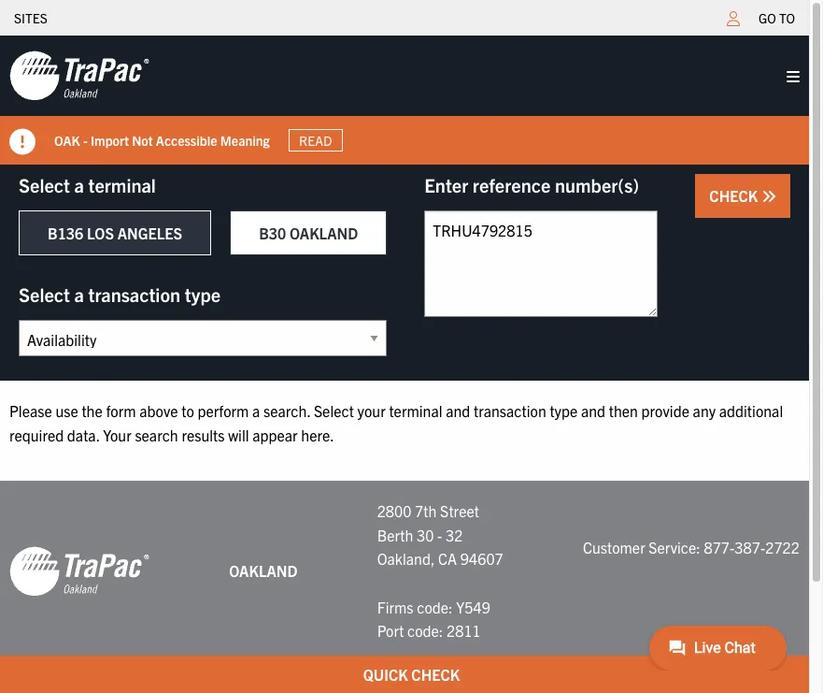 Task type: describe. For each thing, give the bounding box(es) containing it.
2722
[[766, 537, 801, 556]]

quick
[[363, 665, 408, 684]]

provide
[[642, 401, 690, 420]]

ca
[[439, 549, 457, 568]]

0 vertical spatial transaction
[[88, 282, 181, 306]]

oakland inside "footer"
[[229, 561, 298, 580]]

select for select a terminal
[[19, 173, 70, 196]]

b136 los angeles
[[48, 224, 183, 242]]

- inside 2800 7th street berth 30 - 32 oakland, ca 94607
[[438, 525, 443, 544]]

search
[[135, 425, 178, 444]]

select for select a transaction type
[[19, 282, 70, 306]]

above
[[140, 401, 178, 420]]

1 vertical spatial check
[[412, 665, 460, 684]]

use
[[56, 401, 78, 420]]

type inside the please use the form above to perform a search. select your terminal and transaction type and then provide any additional required data. your search results will appear here.
[[550, 401, 578, 420]]

check inside button
[[710, 186, 762, 205]]

angeles
[[118, 224, 183, 242]]

reference
[[473, 173, 551, 196]]

los
[[87, 224, 114, 242]]

Enter reference number(s) text field
[[425, 210, 659, 317]]

please use the form above to perform a search. select your terminal and transaction type and then provide any additional required data. your search results will appear here.
[[9, 401, 784, 444]]

- inside banner
[[83, 131, 88, 148]]

oakland image for banner containing oak - import not accessible meaning
[[9, 50, 150, 102]]

oak - import not accessible meaning
[[54, 131, 270, 148]]

quick check
[[363, 665, 460, 684]]

to
[[780, 9, 796, 26]]

light image
[[728, 11, 741, 26]]

1 vertical spatial solid image
[[9, 129, 36, 155]]

customer
[[584, 537, 646, 556]]

import
[[91, 131, 129, 148]]

will
[[228, 425, 249, 444]]

service:
[[649, 537, 701, 556]]

any
[[694, 401, 716, 420]]

perform
[[198, 401, 249, 420]]

0 horizontal spatial type
[[185, 282, 221, 306]]

not
[[132, 131, 153, 148]]

a for terminal
[[74, 173, 84, 196]]

customer service: 877-387-2722
[[584, 537, 801, 556]]

7th
[[415, 501, 437, 520]]

sites
[[14, 9, 48, 26]]

then
[[610, 401, 639, 420]]

387-
[[735, 537, 766, 556]]

additional
[[720, 401, 784, 420]]

berth
[[378, 525, 414, 544]]

read
[[299, 132, 332, 149]]

b30
[[259, 224, 286, 242]]

port
[[378, 621, 404, 640]]

please
[[9, 401, 52, 420]]



Task type: locate. For each thing, give the bounding box(es) containing it.
1 vertical spatial oakland image
[[9, 545, 150, 598]]

- right oak at the left top of page
[[83, 131, 88, 148]]

your
[[358, 401, 386, 420]]

1 horizontal spatial type
[[550, 401, 578, 420]]

terminal
[[88, 173, 156, 196], [389, 401, 443, 420]]

0 horizontal spatial check
[[412, 665, 460, 684]]

a for transaction
[[74, 282, 84, 306]]

type
[[185, 282, 221, 306], [550, 401, 578, 420]]

oakland,
[[378, 549, 435, 568]]

oakland image
[[9, 50, 150, 102], [9, 545, 150, 598]]

meaning
[[220, 131, 270, 148]]

1 vertical spatial a
[[74, 282, 84, 306]]

2 oakland image from the top
[[9, 545, 150, 598]]

street
[[441, 501, 480, 520]]

form
[[106, 401, 136, 420]]

banner containing oak - import not accessible meaning
[[0, 36, 824, 165]]

2 horizontal spatial solid image
[[787, 69, 801, 84]]

1 horizontal spatial transaction
[[474, 401, 547, 420]]

enter reference number(s)
[[425, 173, 640, 196]]

b30 oakland
[[259, 224, 358, 242]]

0 vertical spatial a
[[74, 173, 84, 196]]

0 vertical spatial -
[[83, 131, 88, 148]]

2 vertical spatial solid image
[[762, 189, 777, 204]]

32
[[446, 525, 463, 544]]

transaction
[[88, 282, 181, 306], [474, 401, 547, 420]]

code: right port
[[408, 621, 444, 640]]

2800
[[378, 501, 412, 520]]

0 horizontal spatial solid image
[[9, 129, 36, 155]]

1 horizontal spatial check
[[710, 186, 762, 205]]

1 vertical spatial -
[[438, 525, 443, 544]]

terminal down import
[[88, 173, 156, 196]]

check button
[[696, 174, 791, 218]]

0 horizontal spatial -
[[83, 131, 88, 148]]

select down oak at the left top of page
[[19, 173, 70, 196]]

number(s)
[[555, 173, 640, 196]]

search.
[[264, 401, 311, 420]]

1 oakland image from the top
[[9, 50, 150, 102]]

check
[[710, 186, 762, 205], [412, 665, 460, 684]]

0 horizontal spatial terminal
[[88, 173, 156, 196]]

data.
[[67, 425, 100, 444]]

results
[[182, 425, 225, 444]]

your
[[103, 425, 132, 444]]

0 vertical spatial check
[[710, 186, 762, 205]]

banner
[[0, 36, 824, 165]]

quick check link
[[0, 656, 824, 693]]

0 horizontal spatial transaction
[[88, 282, 181, 306]]

terminal right your
[[389, 401, 443, 420]]

go to
[[759, 9, 796, 26]]

1 vertical spatial terminal
[[389, 401, 443, 420]]

a inside the please use the form above to perform a search. select your terminal and transaction type and then provide any additional required data. your search results will appear here.
[[253, 401, 260, 420]]

- right 30
[[438, 525, 443, 544]]

94607
[[461, 549, 504, 568]]

and right your
[[446, 401, 471, 420]]

code: up 2811
[[417, 597, 453, 616]]

accessible
[[156, 131, 217, 148]]

select down b136
[[19, 282, 70, 306]]

code:
[[417, 597, 453, 616], [408, 621, 444, 640]]

the
[[82, 401, 103, 420]]

-
[[83, 131, 88, 148], [438, 525, 443, 544]]

0 vertical spatial oakland image
[[9, 50, 150, 102]]

solid image inside check button
[[762, 189, 777, 204]]

0 vertical spatial type
[[185, 282, 221, 306]]

go
[[759, 9, 777, 26]]

1 and from the left
[[446, 401, 471, 420]]

solid image
[[787, 69, 801, 84], [9, 129, 36, 155], [762, 189, 777, 204]]

2 vertical spatial select
[[314, 401, 354, 420]]

transaction inside the please use the form above to perform a search. select your terminal and transaction type and then provide any additional required data. your search results will appear here.
[[474, 401, 547, 420]]

a up appear
[[253, 401, 260, 420]]

firms
[[378, 597, 414, 616]]

and
[[446, 401, 471, 420], [582, 401, 606, 420]]

0 vertical spatial terminal
[[88, 173, 156, 196]]

877-
[[705, 537, 735, 556]]

select a terminal
[[19, 173, 156, 196]]

1 vertical spatial type
[[550, 401, 578, 420]]

2800 7th street berth 30 - 32 oakland, ca 94607
[[378, 501, 504, 568]]

required
[[9, 425, 64, 444]]

appear
[[253, 425, 298, 444]]

footer
[[0, 481, 810, 693]]

2 and from the left
[[582, 401, 606, 420]]

1 horizontal spatial solid image
[[762, 189, 777, 204]]

2 vertical spatial a
[[253, 401, 260, 420]]

a down b136
[[74, 282, 84, 306]]

b136
[[48, 224, 83, 242]]

select a transaction type
[[19, 282, 221, 306]]

oak
[[54, 131, 80, 148]]

1 vertical spatial transaction
[[474, 401, 547, 420]]

a
[[74, 173, 84, 196], [74, 282, 84, 306], [253, 401, 260, 420]]

and left then
[[582, 401, 606, 420]]

1 vertical spatial select
[[19, 282, 70, 306]]

select
[[19, 173, 70, 196], [19, 282, 70, 306], [314, 401, 354, 420]]

1 horizontal spatial and
[[582, 401, 606, 420]]

0 horizontal spatial and
[[446, 401, 471, 420]]

1 vertical spatial code:
[[408, 621, 444, 640]]

firms code:  y549 port code:  2811
[[378, 597, 491, 640]]

select up here.
[[314, 401, 354, 420]]

here.
[[301, 425, 335, 444]]

0 vertical spatial solid image
[[787, 69, 801, 84]]

1 horizontal spatial -
[[438, 525, 443, 544]]

y549
[[457, 597, 491, 616]]

select inside the please use the form above to perform a search. select your terminal and transaction type and then provide any additional required data. your search results will appear here.
[[314, 401, 354, 420]]

enter
[[425, 173, 469, 196]]

1 vertical spatial oakland
[[229, 561, 298, 580]]

footer containing 2800 7th street
[[0, 481, 810, 693]]

0 vertical spatial code:
[[417, 597, 453, 616]]

oakland
[[290, 224, 358, 242], [229, 561, 298, 580]]

terminal inside the please use the form above to perform a search. select your terminal and transaction type and then provide any additional required data. your search results will appear here.
[[389, 401, 443, 420]]

a down oak at the left top of page
[[74, 173, 84, 196]]

2811
[[447, 621, 481, 640]]

30
[[417, 525, 434, 544]]

read link
[[289, 129, 343, 152]]

oakland image for "footer" containing 2800 7th street
[[9, 545, 150, 598]]

oakland image inside "footer"
[[9, 545, 150, 598]]

0 vertical spatial oakland
[[290, 224, 358, 242]]

0 vertical spatial select
[[19, 173, 70, 196]]

1 horizontal spatial terminal
[[389, 401, 443, 420]]

to
[[182, 401, 194, 420]]

oakland image inside banner
[[9, 50, 150, 102]]



Task type: vqa. For each thing, say whether or not it's contained in the screenshot.
Booking
no



